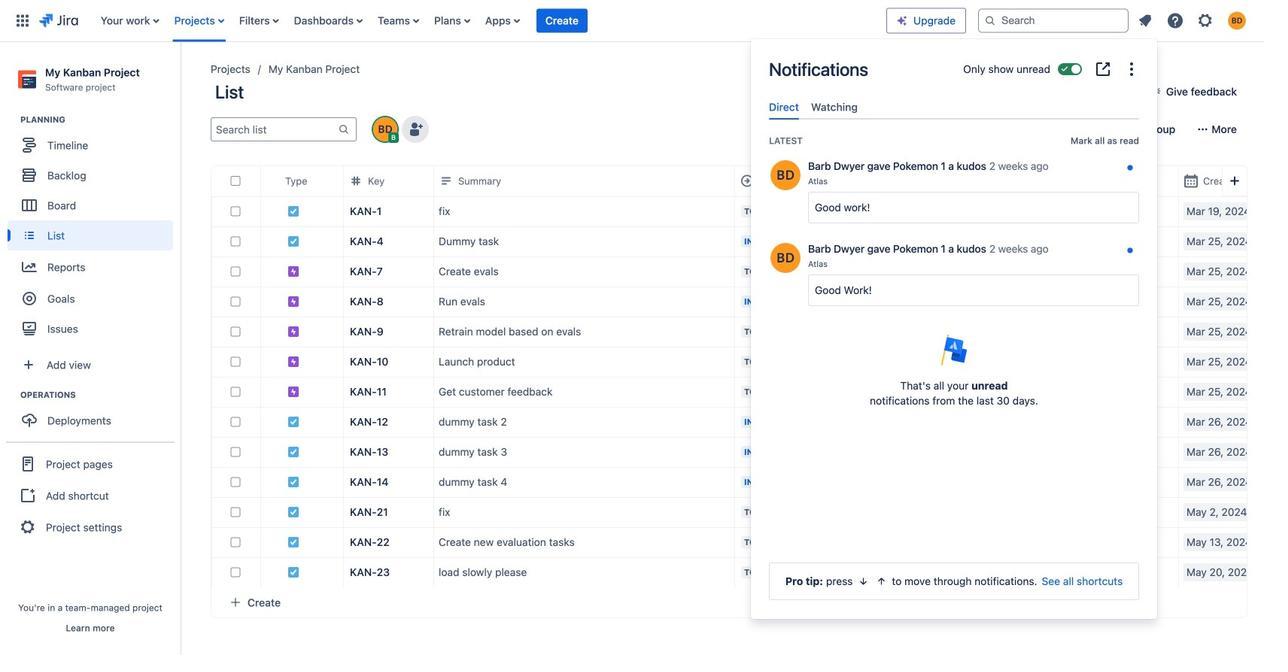 Task type: locate. For each thing, give the bounding box(es) containing it.
None search field
[[978, 9, 1129, 33]]

3 task image from the top
[[287, 537, 299, 549]]

1 vertical spatial epic image
[[287, 326, 299, 338]]

appswitcher icon image
[[14, 12, 32, 30]]

2 task image from the top
[[287, 446, 299, 458]]

2 heading from the top
[[20, 389, 180, 401]]

tab list
[[763, 95, 1145, 120]]

0 horizontal spatial list
[[93, 0, 886, 42]]

cell
[[825, 437, 960, 467], [960, 437, 1050, 467], [825, 467, 960, 497], [960, 467, 1050, 497], [960, 497, 1050, 527], [960, 527, 1050, 558]]

0 vertical spatial epic image
[[287, 266, 299, 278]]

1 vertical spatial group
[[8, 389, 180, 440]]

0 vertical spatial heading
[[20, 114, 180, 126]]

3 epic image from the top
[[287, 386, 299, 398]]

2 epic image from the top
[[287, 356, 299, 368]]

group
[[8, 114, 180, 349], [8, 389, 180, 440], [6, 442, 175, 549]]

0 vertical spatial epic image
[[287, 296, 299, 308]]

1 vertical spatial heading
[[20, 389, 180, 401]]

task image
[[287, 205, 299, 217], [287, 416, 299, 428], [287, 537, 299, 549], [287, 567, 299, 579]]

list item
[[536, 0, 588, 42]]

open notifications in a new tab image
[[1094, 60, 1112, 78]]

2 vertical spatial epic image
[[287, 386, 299, 398]]

1 vertical spatial epic image
[[287, 356, 299, 368]]

1 epic image from the top
[[287, 266, 299, 278]]

Search field
[[978, 9, 1129, 33]]

task image
[[287, 236, 299, 248], [287, 446, 299, 458], [287, 476, 299, 488], [287, 506, 299, 518]]

banner
[[0, 0, 1264, 42]]

2 more information about this user image from the top
[[769, 242, 802, 275]]

heading
[[20, 114, 180, 126], [20, 389, 180, 401]]

2 epic image from the top
[[287, 326, 299, 338]]

1 heading from the top
[[20, 114, 180, 126]]

notifications image
[[1136, 12, 1154, 30]]

0 vertical spatial group
[[8, 114, 180, 349]]

0 vertical spatial more information about this user image
[[769, 159, 802, 192]]

dialog
[[751, 39, 1157, 619]]

epic image
[[287, 266, 299, 278], [287, 326, 299, 338]]

1 epic image from the top
[[287, 296, 299, 308]]

group for operations icon
[[8, 389, 180, 440]]

1 vertical spatial more information about this user image
[[769, 242, 802, 275]]

goal image
[[23, 292, 36, 306]]

table
[[211, 166, 1264, 588]]

4 task image from the top
[[287, 506, 299, 518]]

epic image
[[287, 296, 299, 308], [287, 356, 299, 368], [287, 386, 299, 398]]

more information about this user image
[[769, 159, 802, 192], [769, 242, 802, 275]]

sidebar navigation image
[[164, 60, 197, 90]]

jira image
[[39, 12, 78, 30], [39, 12, 78, 30]]

planning image
[[2, 111, 20, 129]]

group for planning image
[[8, 114, 180, 349]]

list
[[93, 0, 886, 42], [1132, 7, 1255, 34]]



Task type: describe. For each thing, give the bounding box(es) containing it.
3 task image from the top
[[287, 476, 299, 488]]

search image
[[984, 15, 996, 27]]

settings image
[[1196, 12, 1215, 30]]

Search list field
[[211, 119, 338, 140]]

operations image
[[2, 386, 20, 404]]

2 vertical spatial group
[[6, 442, 175, 549]]

1 task image from the top
[[287, 205, 299, 217]]

sidebar element
[[0, 42, 181, 655]]

1 horizontal spatial list
[[1132, 7, 1255, 34]]

primary element
[[9, 0, 886, 42]]

more image
[[1123, 60, 1141, 78]]

your profile and settings image
[[1228, 12, 1246, 30]]

2 task image from the top
[[287, 416, 299, 428]]

1 task image from the top
[[287, 236, 299, 248]]

help image
[[1166, 12, 1184, 30]]

arrow down image
[[857, 576, 869, 588]]

arrow up image
[[875, 576, 887, 588]]

heading for operations icon group
[[20, 389, 180, 401]]

heading for planning image's group
[[20, 114, 180, 126]]

4 task image from the top
[[287, 567, 299, 579]]

1 more information about this user image from the top
[[769, 159, 802, 192]]



Task type: vqa. For each thing, say whether or not it's contained in the screenshot.
1st heading from the top
yes



